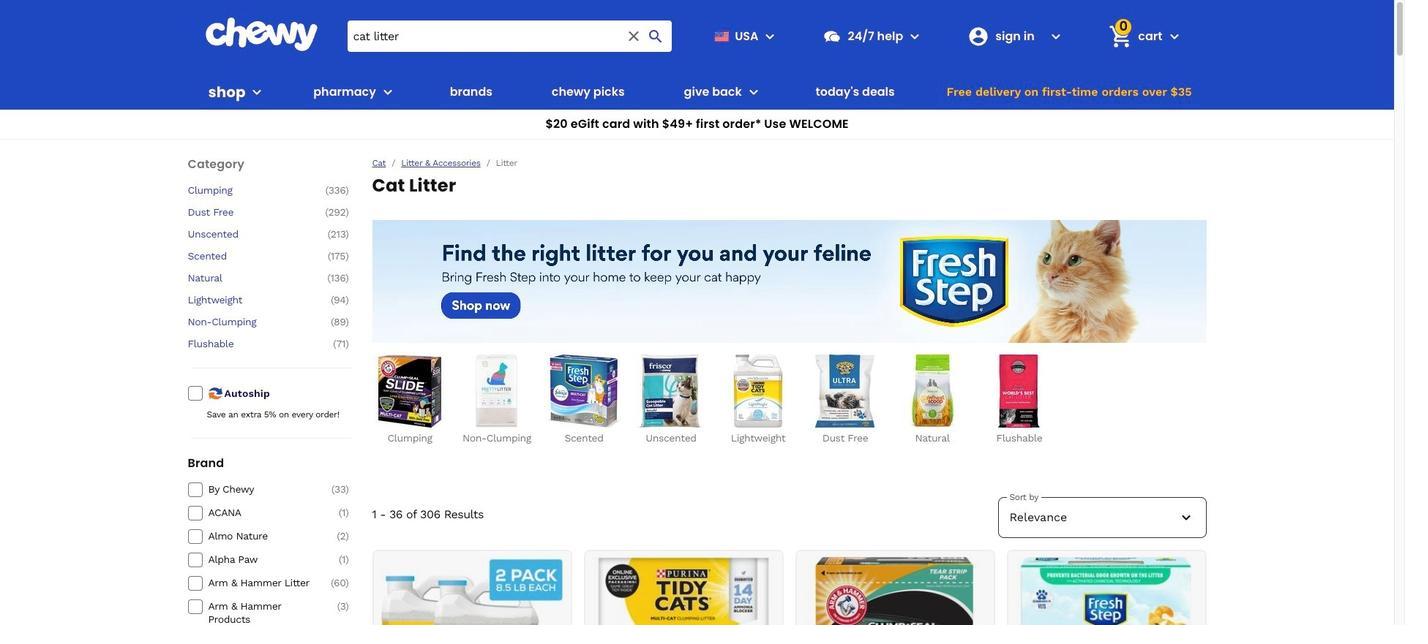 Task type: vqa. For each thing, say whether or not it's contained in the screenshot.
TELEPHONE FIELD
no



Task type: describe. For each thing, give the bounding box(es) containing it.
Product search field
[[347, 21, 672, 52]]

help menu image
[[907, 27, 924, 45]]

tidy cats free & clean lightweight unscented clumping clay cat litter, 17-lb box image
[[593, 558, 775, 626]]

clumping image
[[373, 355, 447, 428]]

fresh step lightweight simply unscented clumping clay cat litter, 15.4-lb box image
[[1016, 558, 1198, 626]]

scented image
[[548, 355, 621, 428]]

unscented image
[[635, 355, 708, 428]]

non clumping image
[[461, 355, 534, 428]]

flushable image
[[983, 355, 1056, 428]]

lightweight image
[[722, 355, 795, 428]]

account menu image
[[1048, 27, 1066, 45]]

site banner
[[0, 0, 1395, 140]]



Task type: locate. For each thing, give the bounding box(es) containing it.
menu image up give back menu image
[[762, 27, 779, 45]]

list
[[372, 355, 1207, 445]]

delete search image
[[626, 27, 643, 45]]

tidy cats lightweight glade scented clumping clay cat litter, 8.5-lb jug, case of 2 image
[[381, 558, 563, 626]]

pharmacy menu image
[[379, 83, 397, 101]]

give back menu image
[[745, 83, 763, 101]]

natural image
[[896, 355, 969, 428]]

submit search image
[[648, 27, 665, 45]]

arm & hammer litter slide easy clean-up clumping cat litter non-stop odor control with 10 days of odor control, 28-lb box image
[[805, 558, 986, 626]]

dust free image
[[809, 355, 882, 428]]

items image
[[1108, 23, 1134, 49]]

menu image down chewy home image
[[249, 83, 266, 101]]

Search text field
[[347, 21, 672, 52]]

0 horizontal spatial menu image
[[249, 83, 266, 101]]

chewy home image
[[205, 18, 318, 51]]

menu image
[[762, 27, 779, 45], [249, 83, 266, 101]]

chewy support image
[[823, 27, 842, 46]]

1 horizontal spatial menu image
[[762, 27, 779, 45]]

1 vertical spatial menu image
[[249, 83, 266, 101]]

fresh strep find the right litter for you and your feline. bring fresh step into your home to keep your cat happy. shop now image
[[372, 220, 1207, 343]]

0 vertical spatial menu image
[[762, 27, 779, 45]]

cart menu image
[[1166, 27, 1184, 45]]



